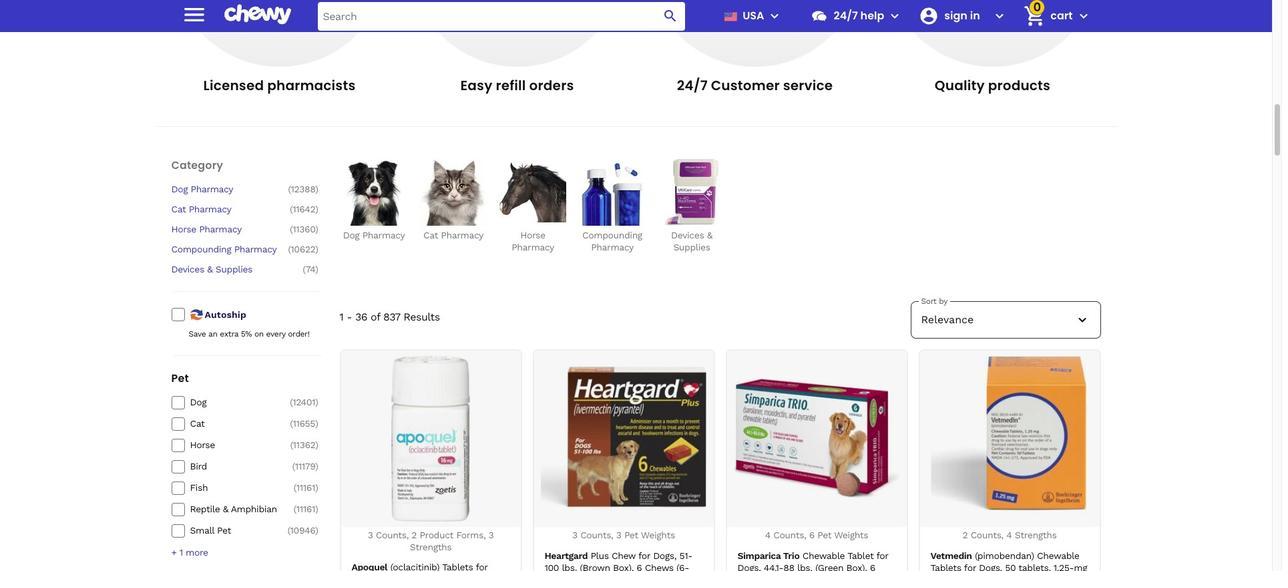 Task type: describe. For each thing, give the bounding box(es) containing it.
12 ) from the top
[[315, 525, 318, 536]]

box), for chew
[[613, 562, 634, 571]]

0 horizontal spatial horse pharmacy
[[171, 224, 242, 235]]

pet down "save"
[[171, 371, 189, 386]]

items image
[[1023, 4, 1047, 28]]

orders
[[530, 76, 574, 95]]

10 ) from the top
[[315, 483, 318, 493]]

1.25-
[[1054, 562, 1074, 571]]

product
[[420, 530, 454, 540]]

cart menu image
[[1076, 8, 1092, 24]]

0 horizontal spatial compounding pharmacy
[[171, 244, 277, 255]]

( 11161 ) for reptile & amphibian
[[294, 504, 318, 515]]

amphibian
[[231, 504, 277, 515]]

autoship link
[[189, 306, 285, 323]]

heartgard
[[545, 550, 588, 561]]

devices inside devices & supplies
[[671, 230, 704, 241]]

4 3 from the left
[[616, 530, 622, 540]]

1 vertical spatial supplies
[[216, 264, 253, 275]]

1 - 36 of 837 results
[[340, 311, 440, 323]]

horse up bird
[[190, 440, 215, 450]]

837
[[384, 311, 400, 323]]

( 11642 )
[[290, 204, 318, 215]]

dog inside list
[[343, 230, 360, 241]]

pharmacists
[[267, 76, 356, 95]]

help
[[861, 8, 885, 23]]

pet up chew
[[625, 530, 639, 540]]

cart link
[[1019, 0, 1073, 32]]

dog pharmacy inside list
[[343, 230, 405, 241]]

dog pharmacy image
[[341, 159, 408, 226]]

0 horizontal spatial menu image
[[181, 1, 207, 28]]

( 11655 )
[[290, 418, 318, 429]]

help menu image
[[887, 8, 903, 24]]

of
[[371, 311, 380, 323]]

service
[[783, 76, 833, 95]]

11161 for fish
[[296, 483, 315, 493]]

( 12388 )
[[288, 184, 318, 194]]

account menu image
[[992, 8, 1008, 24]]

Search text field
[[318, 2, 686, 30]]

11360
[[293, 224, 315, 235]]

customer
[[711, 76, 780, 95]]

more
[[186, 547, 208, 558]]

licensed
[[203, 76, 264, 95]]

reptile
[[190, 504, 220, 515]]

(pimobendan)
[[975, 550, 1035, 561]]

0 vertical spatial dog pharmacy
[[171, 184, 233, 194]]

sign in
[[945, 8, 981, 23]]

plus chew for dogs, 51- 100 lbs, (brown box), 6 chews (6
[[545, 550, 693, 571]]

refill
[[496, 76, 526, 95]]

0 vertical spatial 1
[[340, 311, 344, 323]]

44.1-
[[764, 562, 784, 571]]

quality
[[935, 76, 985, 95]]

save an extra 5% on every order!
[[189, 330, 310, 339]]

fish
[[190, 483, 208, 493]]

vetmedin
[[931, 550, 972, 561]]

order!
[[288, 330, 310, 339]]

8 ) from the top
[[315, 440, 318, 450]]

usa
[[743, 8, 765, 23]]

9 ) from the top
[[315, 461, 318, 472]]

11179
[[295, 461, 315, 472]]

weights for 4 counts, 6 pet weights
[[835, 530, 869, 540]]

2 inside 3 counts, 2 product forms, 3 strengths
[[412, 530, 417, 540]]

easy refill orders
[[461, 76, 574, 95]]

3 counts, 3 pet weights
[[573, 530, 675, 540]]

easy
[[461, 76, 493, 95]]

horse pharmacy image
[[500, 159, 567, 226]]

24/7 help
[[834, 8, 885, 23]]

( 11179 )
[[292, 461, 318, 472]]

1 horizontal spatial horse pharmacy link
[[499, 159, 568, 253]]

11655
[[293, 418, 315, 429]]

74
[[306, 264, 315, 275]]

( 10946 )
[[288, 525, 318, 536]]

0 vertical spatial devices & supplies
[[671, 230, 713, 253]]

box), for tablet
[[847, 562, 867, 571]]

3 ) from the top
[[315, 224, 318, 235]]

usa button
[[719, 0, 783, 32]]

50
[[1006, 562, 1016, 571]]

chewy home image
[[224, 0, 291, 29]]

chewable inside chewable tablet for dogs, 44.1-88 lbs, (green box),
[[803, 550, 845, 561]]

save
[[189, 330, 206, 339]]

compounding pharmacy image
[[579, 159, 646, 226]]

1 horizontal spatial strengths
[[1015, 530, 1057, 540]]

( 11161 ) for fish
[[294, 483, 318, 493]]

horse down horse pharmacy image
[[521, 230, 546, 241]]

2 vertical spatial cat
[[190, 418, 205, 429]]

trio
[[784, 550, 800, 561]]

every
[[266, 330, 286, 339]]

(brown
[[580, 562, 610, 571]]

horse down category
[[171, 224, 196, 235]]

licensed pharmacists
[[203, 76, 356, 95]]

for inside the (pimobendan) chewable tablets for dogs, 50  tablets, 1.25-mg
[[965, 562, 976, 571]]

( down 12401
[[290, 418, 293, 429]]

for for chew
[[639, 550, 651, 561]]

88
[[784, 562, 795, 571]]

-
[[347, 311, 352, 323]]

6 inside plus chew for dogs, 51- 100 lbs, (brown box), 6 chews (6
[[637, 562, 642, 571]]

counts, for 4
[[971, 530, 1004, 540]]

small pet link
[[190, 525, 285, 537]]

10622
[[291, 244, 315, 255]]

on
[[254, 330, 264, 339]]

2 3 from the left
[[489, 530, 494, 540]]

0 horizontal spatial cat pharmacy link
[[171, 203, 285, 215]]

Product search field
[[318, 2, 686, 30]]

( up 10946
[[294, 504, 296, 515]]

12401
[[293, 397, 315, 408]]

small
[[190, 525, 214, 536]]

fish link
[[190, 482, 285, 494]]

2 ) from the top
[[315, 204, 318, 215]]

( 11360 )
[[290, 224, 318, 235]]

2 2 from the left
[[963, 530, 968, 540]]

36
[[355, 311, 367, 323]]

lbs, for (green
[[798, 562, 813, 571]]

0 vertical spatial cat
[[171, 204, 186, 215]]

tablet
[[848, 550, 874, 561]]

reptile & amphibian link
[[190, 503, 285, 515]]

4 ) from the top
[[315, 244, 318, 255]]

1 horizontal spatial devices & supplies link
[[658, 159, 727, 253]]

(green
[[816, 562, 844, 571]]

( 11362 )
[[290, 440, 318, 450]]

1 vertical spatial devices & supplies
[[171, 264, 253, 275]]

5 ) from the top
[[315, 264, 318, 275]]

6 ) from the top
[[315, 397, 318, 408]]



Task type: vqa. For each thing, say whether or not it's contained in the screenshot.
Change region menu IMAGE
no



Task type: locate. For each thing, give the bounding box(es) containing it.
vetmedin (pimobendan) chewable tablets for dogs, 50  tablets, 1.25-mg image
[[927, 356, 1093, 522]]

cat down category
[[171, 204, 186, 215]]

0 horizontal spatial devices & supplies link
[[171, 263, 285, 275]]

4 counts, from the left
[[971, 530, 1004, 540]]

( 74 )
[[303, 264, 318, 275]]

24/7 left customer
[[677, 76, 708, 95]]

24/7 for 24/7 help
[[834, 8, 858, 23]]

category
[[171, 158, 223, 173]]

1 horizontal spatial cat
[[190, 418, 205, 429]]

3 3 from the left
[[573, 530, 578, 540]]

0 horizontal spatial weights
[[641, 530, 675, 540]]

24/7
[[834, 8, 858, 23], [677, 76, 708, 95]]

2 chewable from the left
[[1038, 550, 1080, 561]]

dog pharmacy
[[171, 184, 233, 194], [343, 230, 405, 241]]

( right small pet link
[[288, 525, 290, 536]]

1 ) from the top
[[315, 184, 318, 194]]

for down vetmedin
[[965, 562, 976, 571]]

1 vertical spatial cat
[[424, 230, 438, 241]]

5%
[[241, 330, 252, 339]]

strengths
[[1015, 530, 1057, 540], [410, 541, 452, 552]]

tablets
[[931, 562, 962, 571]]

supplies
[[674, 242, 711, 253], [216, 264, 253, 275]]

2 vertical spatial dog
[[190, 397, 207, 408]]

horse pharmacy down horse pharmacy image
[[512, 230, 554, 253]]

cat pharmacy link
[[419, 159, 488, 241], [171, 203, 285, 215]]

1 horizontal spatial dog
[[190, 397, 207, 408]]

0 horizontal spatial cat pharmacy
[[171, 204, 231, 215]]

bird link
[[190, 460, 285, 473]]

1 box), from the left
[[613, 562, 634, 571]]

1 vertical spatial compounding
[[171, 244, 231, 255]]

51-
[[680, 550, 693, 561]]

( 12401 )
[[290, 397, 318, 408]]

cat pharmacy
[[171, 204, 231, 215], [424, 230, 484, 241]]

1 horizontal spatial 4
[[1007, 530, 1012, 540]]

1 horizontal spatial dogs,
[[738, 562, 761, 571]]

0 horizontal spatial 1
[[179, 547, 183, 558]]

+ 1 more
[[171, 547, 208, 558]]

1 horizontal spatial 6
[[810, 530, 815, 540]]

dogs, down simparica
[[738, 562, 761, 571]]

3 counts, 2 product forms, 3 strengths
[[368, 530, 494, 552]]

2 horizontal spatial &
[[707, 230, 713, 241]]

counts, up trio
[[774, 530, 807, 540]]

( down ( 10622 )
[[303, 264, 306, 275]]

dog pharmacy down category
[[171, 184, 233, 194]]

weights
[[641, 530, 675, 540], [835, 530, 869, 540]]

1 horizontal spatial weights
[[835, 530, 869, 540]]

0 horizontal spatial chewable
[[803, 550, 845, 561]]

compounding inside list
[[583, 230, 643, 241]]

1 horizontal spatial dog pharmacy link
[[340, 159, 409, 241]]

strengths inside 3 counts, 2 product forms, 3 strengths
[[410, 541, 452, 552]]

counts, for 2
[[376, 530, 409, 540]]

dogs, up chews
[[653, 550, 677, 561]]

2 box), from the left
[[847, 562, 867, 571]]

0 horizontal spatial dog pharmacy link
[[171, 183, 285, 195]]

0 vertical spatial supplies
[[674, 242, 711, 253]]

0 vertical spatial strengths
[[1015, 530, 1057, 540]]

0 vertical spatial dog
[[171, 184, 188, 194]]

6 up chewable tablet for dogs, 44.1-88 lbs, (green box),
[[810, 530, 815, 540]]

dogs, down (pimobendan)
[[979, 562, 1003, 571]]

counts, up plus at the left bottom of the page
[[581, 530, 614, 540]]

for inside plus chew for dogs, 51- 100 lbs, (brown box), 6 chews (6
[[639, 550, 651, 561]]

1 horizontal spatial chewable
[[1038, 550, 1080, 561]]

7 ) from the top
[[315, 418, 318, 429]]

0 horizontal spatial compounding pharmacy link
[[171, 243, 285, 255]]

1 4 from the left
[[765, 530, 771, 540]]

simparica
[[738, 550, 781, 561]]

dogs, for 44.1-
[[738, 562, 761, 571]]

3 right forms,
[[489, 530, 494, 540]]

1 horizontal spatial supplies
[[674, 242, 711, 253]]

0 vertical spatial 24/7
[[834, 8, 858, 23]]

& for devices & supplies link to the left
[[207, 264, 213, 275]]

0 vertical spatial devices & supplies link
[[658, 159, 727, 253]]

lbs, inside plus chew for dogs, 51- 100 lbs, (brown box), 6 chews (6
[[562, 562, 577, 571]]

chewable up 1.25- at the right bottom
[[1038, 550, 1080, 561]]

0 horizontal spatial dog pharmacy
[[171, 184, 233, 194]]

lbs, right 88
[[798, 562, 813, 571]]

products
[[989, 76, 1051, 95]]

24/7 customer service
[[677, 76, 833, 95]]

2 left 'product'
[[412, 530, 417, 540]]

pet
[[171, 371, 189, 386], [217, 525, 231, 536], [625, 530, 639, 540], [818, 530, 832, 540]]

0 horizontal spatial 2
[[412, 530, 417, 540]]

chewable up (green
[[803, 550, 845, 561]]

1 horizontal spatial &
[[223, 504, 228, 515]]

reptile & amphibian
[[190, 504, 277, 515]]

sign
[[945, 8, 968, 23]]

12388
[[291, 184, 315, 194]]

( 11161 ) up ( 10946 )
[[294, 504, 318, 515]]

( down 11362
[[292, 461, 295, 472]]

1 horizontal spatial box),
[[847, 562, 867, 571]]

1 vertical spatial 1
[[179, 547, 183, 558]]

0 vertical spatial 6
[[810, 530, 815, 540]]

1 weights from the left
[[641, 530, 675, 540]]

1 horizontal spatial compounding pharmacy link
[[578, 159, 647, 253]]

simparica trio chewable tablet for dogs, 44.1-88 lbs, (green box), 6 chewable tablets (6-mos. supply) image
[[734, 356, 900, 522]]

menu image left chewy home image
[[181, 1, 207, 28]]

1 horizontal spatial lbs,
[[798, 562, 813, 571]]

0 horizontal spatial cat
[[171, 204, 186, 215]]

2 ( 11161 ) from the top
[[294, 504, 318, 515]]

1 vertical spatial cat pharmacy
[[424, 230, 484, 241]]

1 vertical spatial devices & supplies link
[[171, 263, 285, 275]]

( up ( 11655 )
[[290, 397, 293, 408]]

2 horizontal spatial dog
[[343, 230, 360, 241]]

cart
[[1051, 8, 1073, 23]]

counts, inside 3 counts, 2 product forms, 3 strengths
[[376, 530, 409, 540]]

list containing dog pharmacy
[[340, 159, 1101, 253]]

( down ( 11360 )
[[288, 244, 291, 255]]

3 counts, from the left
[[774, 530, 807, 540]]

(pimobendan) chewable tablets for dogs, 50  tablets, 1.25-mg
[[931, 550, 1088, 571]]

0 horizontal spatial 6
[[637, 562, 642, 571]]

1 horizontal spatial for
[[877, 550, 889, 561]]

2 counts, from the left
[[581, 530, 614, 540]]

lbs,
[[562, 562, 577, 571], [798, 562, 813, 571]]

0 vertical spatial devices
[[671, 230, 704, 241]]

compounding pharmacy up autoship
[[171, 244, 277, 255]]

1 chewable from the left
[[803, 550, 845, 561]]

0 horizontal spatial for
[[639, 550, 651, 561]]

0 horizontal spatial dog
[[171, 184, 188, 194]]

dogs, inside the (pimobendan) chewable tablets for dogs, 50  tablets, 1.25-mg
[[979, 562, 1003, 571]]

cat pharmacy image
[[420, 159, 487, 226]]

1 horizontal spatial cat pharmacy
[[424, 230, 484, 241]]

0 vertical spatial 11161
[[296, 483, 315, 493]]

bird
[[190, 461, 207, 472]]

3 up chew
[[616, 530, 622, 540]]

chewable inside the (pimobendan) chewable tablets for dogs, 50  tablets, 1.25-mg
[[1038, 550, 1080, 561]]

counts, for 3
[[581, 530, 614, 540]]

devices & supplies image
[[659, 159, 726, 226]]

0 horizontal spatial dogs,
[[653, 550, 677, 561]]

4 up (pimobendan)
[[1007, 530, 1012, 540]]

)
[[315, 184, 318, 194], [315, 204, 318, 215], [315, 224, 318, 235], [315, 244, 318, 255], [315, 264, 318, 275], [315, 397, 318, 408], [315, 418, 318, 429], [315, 440, 318, 450], [315, 461, 318, 472], [315, 483, 318, 493], [315, 504, 318, 515], [315, 525, 318, 536]]

supplies up autoship 'link' at the left of the page
[[216, 264, 253, 275]]

10946
[[290, 525, 315, 536]]

cat pharmacy down cat pharmacy image
[[424, 230, 484, 241]]

devices & supplies down devices & supplies image on the right of the page
[[671, 230, 713, 253]]

1 vertical spatial dog pharmacy
[[343, 230, 405, 241]]

lbs, inside chewable tablet for dogs, 44.1-88 lbs, (green box),
[[798, 562, 813, 571]]

1 vertical spatial &
[[207, 264, 213, 275]]

chewable tablet for dogs, 44.1-88 lbs, (green box), 
[[738, 550, 889, 571]]

supplies inside devices & supplies
[[674, 242, 711, 253]]

2 horizontal spatial for
[[965, 562, 976, 571]]

1 horizontal spatial 2
[[963, 530, 968, 540]]

11 ) from the top
[[315, 504, 318, 515]]

& right reptile
[[223, 504, 228, 515]]

lbs, for (brown
[[562, 562, 577, 571]]

0 horizontal spatial compounding
[[171, 244, 231, 255]]

horse link
[[190, 439, 285, 451]]

in
[[971, 8, 981, 23]]

( up ( 11642 )
[[288, 184, 291, 194]]

box),
[[613, 562, 634, 571], [847, 562, 867, 571]]

weights up chews
[[641, 530, 675, 540]]

3 left 'product'
[[368, 530, 373, 540]]

1 vertical spatial ( 11161 )
[[294, 504, 318, 515]]

autoship
[[205, 309, 246, 320]]

lbs, down "heartgard"
[[562, 562, 577, 571]]

quality products
[[935, 76, 1051, 95]]

2 lbs, from the left
[[798, 562, 813, 571]]

4 up simparica trio at the right of the page
[[765, 530, 771, 540]]

pharmacy
[[191, 184, 233, 194], [189, 204, 231, 215], [199, 224, 242, 235], [363, 230, 405, 241], [441, 230, 484, 241], [512, 242, 554, 253], [591, 242, 634, 253], [234, 244, 277, 255]]

0 horizontal spatial devices
[[171, 264, 204, 275]]

1 horizontal spatial devices & supplies
[[671, 230, 713, 253]]

forms,
[[457, 530, 486, 540]]

0 horizontal spatial devices & supplies
[[171, 264, 253, 275]]

0 vertical spatial cat pharmacy
[[171, 204, 231, 215]]

4 counts, 6 pet weights
[[765, 530, 869, 540]]

supplies down devices & supplies image on the right of the page
[[674, 242, 711, 253]]

11161
[[296, 483, 315, 493], [296, 504, 315, 515]]

1 horizontal spatial dog pharmacy
[[343, 230, 405, 241]]

11161 up ( 10946 )
[[296, 504, 315, 515]]

cat link
[[190, 418, 285, 430]]

0 horizontal spatial lbs,
[[562, 562, 577, 571]]

compounding pharmacy link
[[578, 159, 647, 253], [171, 243, 285, 255]]

box), inside plus chew for dogs, 51- 100 lbs, (brown box), 6 chews (6
[[613, 562, 634, 571]]

small pet
[[190, 525, 231, 536]]

sign in link
[[914, 0, 990, 32]]

1 horizontal spatial devices
[[671, 230, 704, 241]]

weights for 3 counts, 3 pet weights
[[641, 530, 675, 540]]

1 horizontal spatial menu image
[[767, 8, 783, 24]]

0 horizontal spatial 24/7
[[677, 76, 708, 95]]

2 horizontal spatial dogs,
[[979, 562, 1003, 571]]

devices & supplies link
[[658, 159, 727, 253], [171, 263, 285, 275]]

100
[[545, 562, 559, 571]]

6
[[810, 530, 815, 540], [637, 562, 642, 571]]

11161 down ( 11179 )
[[296, 483, 315, 493]]

1 horizontal spatial 1
[[340, 311, 344, 323]]

cat pharmacy link inside list
[[419, 159, 488, 241]]

dog link
[[190, 396, 285, 408]]

& inside devices & supplies
[[707, 230, 713, 241]]

counts,
[[376, 530, 409, 540], [581, 530, 614, 540], [774, 530, 807, 540], [971, 530, 1004, 540]]

0 horizontal spatial horse pharmacy link
[[171, 223, 285, 235]]

an
[[209, 330, 218, 339]]

2 4 from the left
[[1007, 530, 1012, 540]]

for inside chewable tablet for dogs, 44.1-88 lbs, (green box),
[[877, 550, 889, 561]]

dogs, inside chewable tablet for dogs, 44.1-88 lbs, (green box),
[[738, 562, 761, 571]]

submit search image
[[663, 8, 679, 24]]

for for tablet
[[877, 550, 889, 561]]

24/7 right chewy support image
[[834, 8, 858, 23]]

2 vertical spatial &
[[223, 504, 228, 515]]

dog
[[171, 184, 188, 194], [343, 230, 360, 241], [190, 397, 207, 408]]

cat pharmacy down category
[[171, 204, 231, 215]]

1 right +
[[179, 547, 183, 558]]

dog up cat link
[[190, 397, 207, 408]]

1
[[340, 311, 344, 323], [179, 547, 183, 558]]

counts, left 'product'
[[376, 530, 409, 540]]

2 up vetmedin
[[963, 530, 968, 540]]

for right tablet
[[877, 550, 889, 561]]

1 vertical spatial 24/7
[[677, 76, 708, 95]]

horse pharmacy inside list
[[512, 230, 554, 253]]

1 ( 11161 ) from the top
[[294, 483, 318, 493]]

for up chews
[[639, 550, 651, 561]]

0 horizontal spatial strengths
[[410, 541, 452, 552]]

counts, for 6
[[774, 530, 807, 540]]

0 vertical spatial &
[[707, 230, 713, 241]]

menu image inside 'usa' dropdown button
[[767, 8, 783, 24]]

horse pharmacy down category
[[171, 224, 242, 235]]

compounding pharmacy down compounding pharmacy image
[[583, 230, 643, 253]]

menu image right usa
[[767, 8, 783, 24]]

1 horizontal spatial compounding pharmacy
[[583, 230, 643, 253]]

1 horizontal spatial cat pharmacy link
[[419, 159, 488, 241]]

chews
[[645, 562, 674, 571]]

1 vertical spatial dog
[[343, 230, 360, 241]]

1 vertical spatial devices
[[171, 264, 204, 275]]

1 lbs, from the left
[[562, 562, 577, 571]]

counts, up (pimobendan)
[[971, 530, 1004, 540]]

0 horizontal spatial &
[[207, 264, 213, 275]]

box), down tablet
[[847, 562, 867, 571]]

tablets,
[[1019, 562, 1051, 571]]

( 10622 )
[[288, 244, 318, 255]]

& up autoship
[[207, 264, 213, 275]]

( 11161 )
[[294, 483, 318, 493], [294, 504, 318, 515]]

pet right small
[[217, 525, 231, 536]]

results
[[404, 311, 440, 323]]

dogs, for 51-
[[653, 550, 677, 561]]

2 11161 from the top
[[296, 504, 315, 515]]

( down 11655
[[290, 440, 293, 450]]

dogs, inside plus chew for dogs, 51- 100 lbs, (brown box), 6 chews (6
[[653, 550, 677, 561]]

( 11161 ) down ( 11179 )
[[294, 483, 318, 493]]

2 horizontal spatial cat
[[424, 230, 438, 241]]

& down devices & supplies image on the right of the page
[[707, 230, 713, 241]]

chew
[[612, 550, 636, 561]]

0 horizontal spatial 4
[[765, 530, 771, 540]]

1 left -
[[340, 311, 344, 323]]

cat pharmacy inside list
[[424, 230, 484, 241]]

( up 10622
[[290, 224, 293, 235]]

extra
[[220, 330, 238, 339]]

mg
[[1074, 562, 1088, 571]]

devices down devices & supplies image on the right of the page
[[671, 230, 704, 241]]

+
[[171, 547, 177, 558]]

1 horizontal spatial horse pharmacy
[[512, 230, 554, 253]]

menu image
[[181, 1, 207, 28], [767, 8, 783, 24]]

heartgard plus chew for dogs, 51-100 lbs, (brown box), 6 chews (6-mos. supply) image
[[541, 356, 707, 522]]

6 left chews
[[637, 562, 642, 571]]

1 horizontal spatial 24/7
[[834, 8, 858, 23]]

1 counts, from the left
[[376, 530, 409, 540]]

( down 11179
[[294, 483, 296, 493]]

simparica trio
[[738, 550, 800, 561]]

apoquel (oclacitinib) tablets for dogs, 16-mg, 30 tablets image
[[348, 356, 514, 522]]

box), down chew
[[613, 562, 634, 571]]

weights up tablet
[[835, 530, 869, 540]]

24/7 help link
[[806, 0, 885, 32]]

dog right ( 11360 )
[[343, 230, 360, 241]]

3 up "heartgard"
[[573, 530, 578, 540]]

1 11161 from the top
[[296, 483, 315, 493]]

chewy support image
[[811, 7, 829, 25]]

1 vertical spatial 6
[[637, 562, 642, 571]]

devices up "save"
[[171, 264, 204, 275]]

devices & supplies up autoship
[[171, 264, 253, 275]]

pet up chewable tablet for dogs, 44.1-88 lbs, (green box),
[[818, 530, 832, 540]]

cat down cat pharmacy image
[[424, 230, 438, 241]]

list
[[340, 159, 1101, 253]]

0 horizontal spatial box),
[[613, 562, 634, 571]]

dog pharmacy link
[[340, 159, 409, 241], [171, 183, 285, 195]]

plus
[[591, 550, 609, 561]]

strengths up tablets, in the right of the page
[[1015, 530, 1057, 540]]

& for reptile & amphibian link
[[223, 504, 228, 515]]

0 vertical spatial compounding
[[583, 230, 643, 241]]

( down 12388
[[290, 204, 293, 215]]

cat up bird
[[190, 418, 205, 429]]

0 horizontal spatial supplies
[[216, 264, 253, 275]]

1 3 from the left
[[368, 530, 373, 540]]

strengths down 'product'
[[410, 541, 452, 552]]

1 horizontal spatial compounding
[[583, 230, 643, 241]]

cat inside list
[[424, 230, 438, 241]]

box), inside chewable tablet for dogs, 44.1-88 lbs, (green box),
[[847, 562, 867, 571]]

0 vertical spatial ( 11161 )
[[294, 483, 318, 493]]

chewable
[[803, 550, 845, 561], [1038, 550, 1080, 561]]

11161 for reptile & amphibian
[[296, 504, 315, 515]]

cat
[[171, 204, 186, 215], [424, 230, 438, 241], [190, 418, 205, 429]]

devices
[[671, 230, 704, 241], [171, 264, 204, 275]]

dog down category
[[171, 184, 188, 194]]

1 2 from the left
[[412, 530, 417, 540]]

dog pharmacy down dog pharmacy image at the top left
[[343, 230, 405, 241]]

2 weights from the left
[[835, 530, 869, 540]]

1 vertical spatial strengths
[[410, 541, 452, 552]]

1 vertical spatial 11161
[[296, 504, 315, 515]]

compounding pharmacy
[[583, 230, 643, 253], [171, 244, 277, 255]]

24/7 for 24/7 customer service
[[677, 76, 708, 95]]



